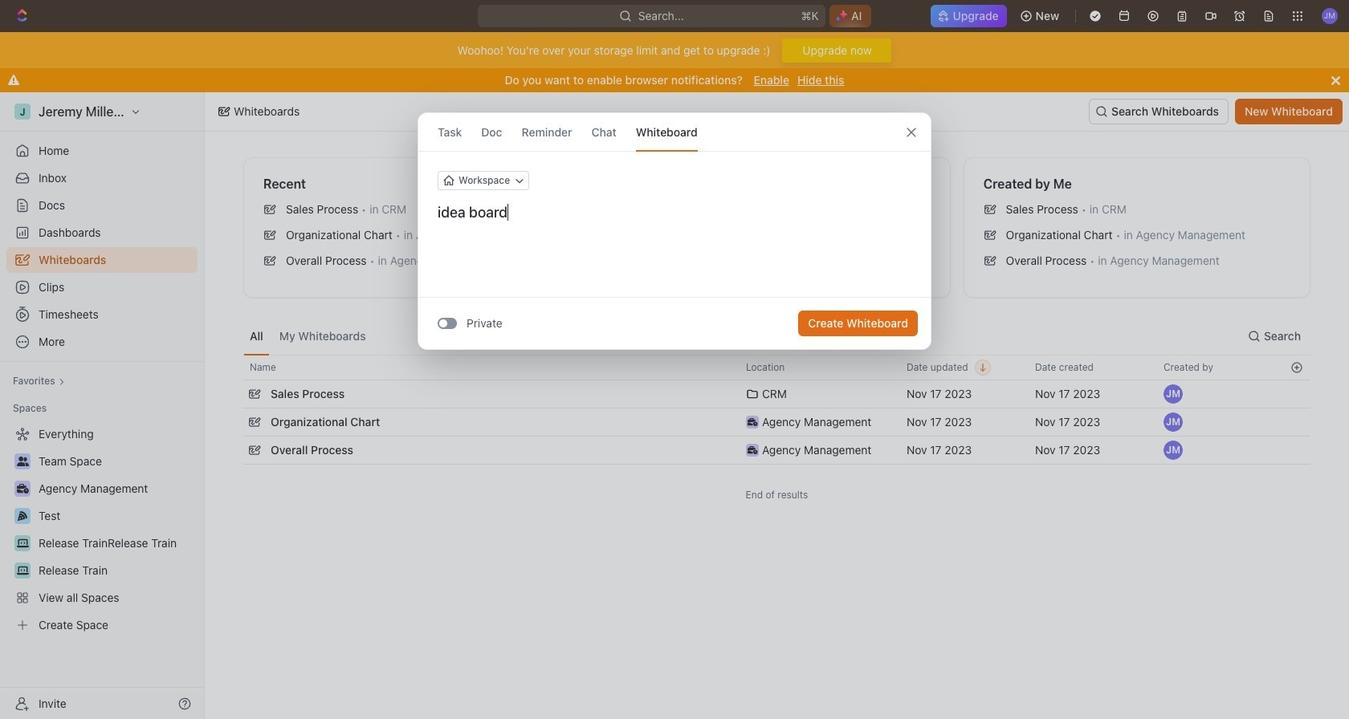 Task type: vqa. For each thing, say whether or not it's contained in the screenshot.
bottommost JEREMY MILLER, , element
yes



Task type: locate. For each thing, give the bounding box(es) containing it.
2 jeremy miller, , element from the top
[[1164, 413, 1183, 432]]

tree
[[6, 422, 198, 639]]

1 vertical spatial jeremy miller, , element
[[1164, 413, 1183, 432]]

table
[[243, 355, 1311, 467]]

2 cell from the top
[[1283, 409, 1311, 436]]

jeremy miller, , element for 2nd row from the top
[[1164, 385, 1183, 404]]

dialog
[[418, 112, 932, 350]]

3 cell from the top
[[1283, 437, 1311, 464]]

3 jeremy miller, , element from the top
[[1164, 441, 1183, 460]]

1 cell from the top
[[1283, 381, 1311, 408]]

jeremy miller, , element
[[1164, 385, 1183, 404], [1164, 413, 1183, 432], [1164, 441, 1183, 460]]

jeremy miller, , element for 3rd row from the top of the page
[[1164, 413, 1183, 432]]

2 vertical spatial cell
[[1283, 437, 1311, 464]]

Name this Whiteboard... field
[[419, 203, 931, 223]]

1 vertical spatial cell
[[1283, 409, 1311, 436]]

1 row from the top
[[243, 355, 1311, 381]]

tab list
[[243, 317, 372, 355]]

cell for 4th row from the top of the page
[[1283, 437, 1311, 464]]

1 jeremy miller, , element from the top
[[1164, 385, 1183, 404]]

0 vertical spatial jeremy miller, , element
[[1164, 385, 1183, 404]]

cell
[[1283, 381, 1311, 408], [1283, 409, 1311, 436], [1283, 437, 1311, 464]]

0 vertical spatial cell
[[1283, 381, 1311, 408]]

cell for 3rd row from the top of the page
[[1283, 409, 1311, 436]]

2 vertical spatial jeremy miller, , element
[[1164, 441, 1183, 460]]

jeremy miller, , element for 4th row from the top of the page
[[1164, 441, 1183, 460]]

row
[[243, 355, 1311, 381], [243, 378, 1311, 410], [243, 406, 1311, 439], [243, 435, 1311, 467]]



Task type: describe. For each thing, give the bounding box(es) containing it.
2 row from the top
[[243, 378, 1311, 410]]

business time image
[[748, 447, 758, 455]]

3 row from the top
[[243, 406, 1311, 439]]

4 row from the top
[[243, 435, 1311, 467]]

cell for 2nd row from the top
[[1283, 381, 1311, 408]]

sidebar navigation
[[0, 92, 205, 720]]

business time image
[[748, 419, 758, 427]]

tree inside sidebar navigation
[[6, 422, 198, 639]]



